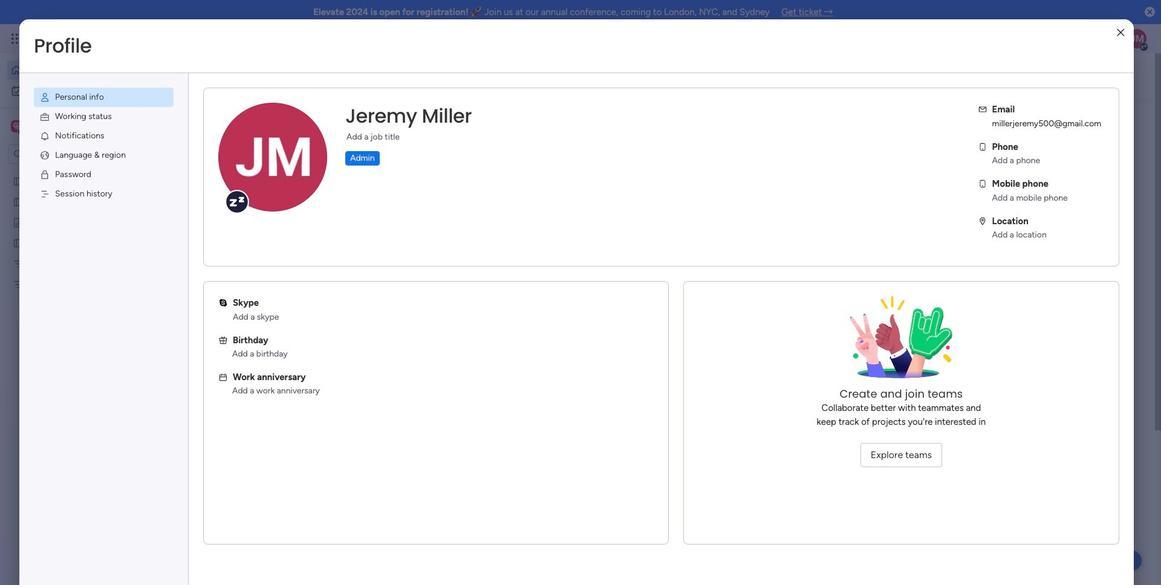 Task type: vqa. For each thing, say whether or not it's contained in the screenshot.
My within list box
no



Task type: describe. For each thing, give the bounding box(es) containing it.
1 vertical spatial option
[[7, 81, 147, 100]]

1 public board image from the top
[[13, 196, 24, 208]]

6 menu item from the top
[[34, 184, 174, 204]]

0 vertical spatial lottie animation image
[[583, 53, 923, 99]]

v2 user feedback image
[[935, 69, 944, 83]]

3 menu item from the top
[[34, 126, 174, 146]]

5 menu item from the top
[[34, 165, 174, 184]]

1 menu item from the top
[[34, 88, 174, 107]]

public dashboard image
[[13, 217, 24, 228]]

jeremy miller image
[[1127, 29, 1147, 48]]

0 horizontal spatial lottie animation element
[[0, 463, 154, 585]]

shareable board image
[[13, 176, 24, 187]]

password image
[[39, 169, 50, 180]]

menu menu
[[19, 73, 188, 218]]

notifications image
[[39, 131, 50, 142]]

no teams image
[[841, 296, 962, 387]]

close recently visited image
[[223, 349, 238, 364]]

0 horizontal spatial lottie animation image
[[0, 463, 154, 585]]

4 menu item from the top
[[34, 146, 174, 165]]

add to favorites image
[[863, 472, 875, 484]]

2 public board image from the top
[[13, 238, 24, 249]]

language & region image
[[39, 150, 50, 161]]

personal info image
[[39, 92, 50, 103]]



Task type: locate. For each thing, give the bounding box(es) containing it.
list box
[[0, 169, 154, 458]]

option
[[7, 60, 147, 80], [7, 81, 147, 100], [0, 171, 154, 173]]

public board image up public dashboard icon
[[13, 196, 24, 208]]

1 vertical spatial lottie animation element
[[0, 463, 154, 585]]

select product image
[[11, 33, 23, 45]]

0 vertical spatial option
[[7, 60, 147, 80]]

2 vertical spatial option
[[0, 171, 154, 173]]

lottie animation image
[[583, 53, 923, 99], [0, 463, 154, 585]]

1 horizontal spatial lottie animation element
[[583, 53, 923, 99]]

v2 bolt switch image
[[1029, 69, 1036, 83]]

help center element
[[925, 371, 1107, 419]]

1 vertical spatial public board image
[[13, 238, 24, 249]]

public board image down public dashboard icon
[[13, 238, 24, 249]]

close my private tasks image
[[223, 123, 238, 137]]

option up the personal info icon
[[7, 60, 147, 80]]

None field
[[342, 103, 475, 129]]

0 vertical spatial lottie animation element
[[583, 53, 923, 99]]

templates image image
[[936, 116, 1096, 199]]

0 vertical spatial public board image
[[13, 196, 24, 208]]

1 vertical spatial lottie animation image
[[0, 463, 154, 585]]

2 menu item from the top
[[34, 107, 174, 126]]

close image
[[1117, 28, 1124, 37]]

session history image
[[39, 189, 50, 200]]

lottie animation element
[[583, 53, 923, 99], [0, 463, 154, 585]]

menu item
[[34, 88, 174, 107], [34, 107, 174, 126], [34, 126, 174, 146], [34, 146, 174, 165], [34, 165, 174, 184], [34, 184, 174, 204]]

1 horizontal spatial lottie animation image
[[583, 53, 923, 99]]

working status image
[[39, 111, 50, 122]]

quick search results list box
[[223, 364, 896, 524]]

Search in workspace field
[[25, 147, 101, 161]]

option up 'working status' image
[[7, 81, 147, 100]]

public board image
[[13, 196, 24, 208], [13, 238, 24, 249]]

option down search in workspace field
[[0, 171, 154, 173]]



